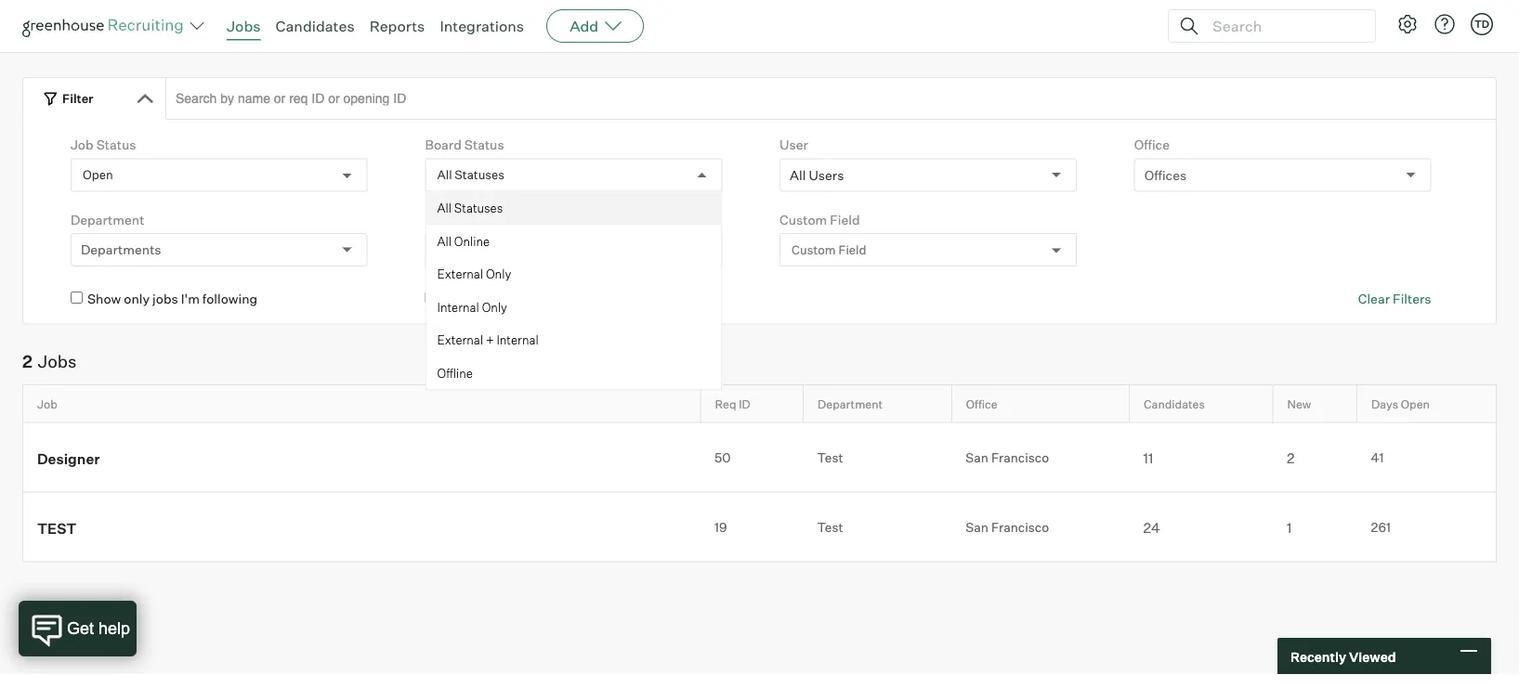 Task type: vqa. For each thing, say whether or not it's contained in the screenshot.
Viewed
yes



Task type: describe. For each thing, give the bounding box(es) containing it.
only for external only
[[486, 267, 511, 282]]

td
[[1475, 18, 1490, 30]]

status for board status
[[465, 137, 504, 154]]

1 vertical spatial department
[[818, 397, 883, 412]]

0 vertical spatial statuses
[[455, 168, 505, 183]]

role
[[425, 212, 452, 228]]

all online
[[437, 234, 490, 249]]

integrations
[[440, 17, 524, 35]]

san for test
[[966, 521, 989, 536]]

1 horizontal spatial internal
[[497, 333, 539, 348]]

external for external + internal
[[437, 333, 483, 348]]

only for template
[[479, 292, 504, 308]]

designer link
[[23, 448, 701, 469]]

show for show only jobs i'm following
[[87, 292, 121, 308]]

recently viewed
[[1291, 649, 1396, 665]]

0 vertical spatial open
[[83, 168, 113, 183]]

jobs link
[[227, 17, 261, 35]]

+
[[486, 333, 494, 348]]

req
[[715, 397, 737, 412]]

41
[[1371, 451, 1384, 467]]

external only
[[437, 267, 511, 282]]

11
[[1144, 451, 1154, 467]]

0 vertical spatial internal
[[437, 300, 479, 315]]

0 vertical spatial department
[[71, 212, 144, 228]]

50
[[715, 451, 731, 467]]

1 vertical spatial open
[[1401, 397, 1430, 412]]

san francisco for test
[[966, 521, 1049, 536]]

job for job
[[37, 397, 57, 412]]

offices
[[1145, 167, 1187, 184]]

template
[[507, 292, 562, 308]]

Search text field
[[1208, 13, 1359, 39]]

24 link
[[1130, 518, 1273, 538]]

1 vertical spatial statuses
[[454, 201, 503, 216]]

board
[[425, 137, 462, 154]]

11 link
[[1130, 448, 1273, 468]]

2 link
[[1273, 448, 1357, 468]]

users
[[809, 167, 844, 184]]

0 vertical spatial office
[[1134, 137, 1170, 154]]

viewed
[[1349, 649, 1396, 665]]

days
[[1372, 397, 1399, 412]]

Show only template jobs checkbox
[[425, 292, 437, 305]]

td button
[[1471, 13, 1493, 35]]

all users option
[[790, 167, 844, 184]]

2 for 2 jobs
[[22, 352, 32, 373]]

1 vertical spatial jobs
[[38, 352, 77, 373]]

recently
[[1291, 649, 1347, 665]]

job for job status
[[71, 137, 94, 154]]

only for jobs
[[124, 292, 150, 308]]

td button
[[1467, 9, 1497, 39]]

days open
[[1372, 397, 1430, 412]]

1 vertical spatial custom field
[[792, 243, 867, 258]]

show only template jobs
[[442, 292, 590, 308]]

0 vertical spatial custom
[[780, 212, 827, 228]]

external for external only
[[437, 267, 483, 282]]

all down board
[[437, 168, 452, 183]]



Task type: locate. For each thing, give the bounding box(es) containing it.
1 francisco from the top
[[991, 451, 1049, 467]]

all left "users"
[[790, 167, 806, 184]]

office
[[1134, 137, 1170, 154], [966, 397, 998, 412]]

job
[[71, 137, 94, 154], [37, 397, 57, 412]]

departments
[[81, 242, 161, 259]]

1 vertical spatial external
[[437, 333, 483, 348]]

0 vertical spatial external
[[437, 267, 483, 282]]

0 horizontal spatial jobs
[[38, 352, 77, 373]]

jobs down show only jobs i'm following option
[[38, 352, 77, 373]]

only for internal only
[[482, 300, 507, 315]]

test for test
[[817, 521, 843, 536]]

statuses down board status
[[455, 168, 505, 183]]

0 vertical spatial test
[[817, 451, 843, 467]]

0 vertical spatial francisco
[[991, 451, 1049, 467]]

1 vertical spatial san francisco
[[966, 521, 1049, 536]]

greenhouse recruiting image
[[22, 15, 190, 37]]

2 jobs
[[22, 352, 77, 373]]

test
[[817, 451, 843, 467], [817, 521, 843, 536]]

1 horizontal spatial office
[[1134, 137, 1170, 154]]

0 horizontal spatial status
[[96, 137, 136, 154]]

0 horizontal spatial internal
[[437, 300, 479, 315]]

open
[[83, 168, 113, 183], [1401, 397, 1430, 412]]

open down the job status
[[83, 168, 113, 183]]

only
[[124, 292, 150, 308], [479, 292, 504, 308]]

san
[[966, 451, 989, 467], [966, 521, 989, 536]]

0 horizontal spatial show
[[87, 292, 121, 308]]

new
[[1288, 397, 1311, 412]]

show only jobs i'm following
[[87, 292, 258, 308]]

1 all statuses from the top
[[437, 168, 505, 183]]

status
[[96, 137, 136, 154], [465, 137, 504, 154]]

1 vertical spatial san
[[966, 521, 989, 536]]

0 horizontal spatial jobs
[[153, 292, 178, 308]]

candidates
[[276, 17, 355, 35], [1144, 397, 1205, 412]]

user
[[780, 137, 808, 154]]

jobs
[[153, 292, 178, 308], [564, 292, 590, 308]]

1 vertical spatial job
[[37, 397, 57, 412]]

1 vertical spatial 2
[[1287, 451, 1295, 467]]

jobs
[[227, 17, 261, 35], [38, 352, 77, 373]]

0 horizontal spatial office
[[966, 397, 998, 412]]

filter
[[62, 91, 93, 106]]

offline
[[437, 366, 473, 381]]

1 vertical spatial francisco
[[991, 521, 1049, 536]]

show for show only template jobs
[[442, 292, 476, 308]]

francisco for designer
[[991, 451, 1049, 467]]

integrations link
[[440, 17, 524, 35]]

only down departments
[[124, 292, 150, 308]]

2 san francisco from the top
[[966, 521, 1049, 536]]

0 horizontal spatial job
[[37, 397, 57, 412]]

custom field down "users"
[[792, 243, 867, 258]]

clear filters link
[[1359, 291, 1432, 309]]

reports
[[370, 17, 425, 35]]

clear
[[1359, 292, 1390, 308]]

add button
[[547, 9, 644, 43]]

1 horizontal spatial job
[[71, 137, 94, 154]]

status for job status
[[96, 137, 136, 154]]

0 vertical spatial candidates
[[276, 17, 355, 35]]

1 only from the left
[[124, 292, 150, 308]]

board status
[[425, 137, 504, 154]]

following
[[202, 292, 258, 308]]

show right show only jobs i'm following option
[[87, 292, 121, 308]]

0 vertical spatial jobs
[[227, 17, 261, 35]]

Show only jobs I'm following checkbox
[[71, 292, 83, 305]]

department
[[71, 212, 144, 228], [818, 397, 883, 412]]

0 vertical spatial all statuses
[[437, 168, 505, 183]]

1 jobs from the left
[[153, 292, 178, 308]]

job status
[[71, 137, 136, 154]]

1 horizontal spatial candidates
[[1144, 397, 1205, 412]]

0 vertical spatial field
[[830, 212, 860, 228]]

id
[[739, 397, 751, 412]]

all statuses down board status
[[437, 168, 505, 183]]

0 horizontal spatial only
[[124, 292, 150, 308]]

all statuses
[[437, 168, 505, 183], [437, 201, 503, 216]]

test
[[37, 520, 76, 538]]

custom field down all users at the top of page
[[780, 212, 860, 228]]

1 vertical spatial office
[[966, 397, 998, 412]]

francisco for test
[[991, 521, 1049, 536]]

internal only
[[437, 300, 507, 315]]

1 san francisco from the top
[[966, 451, 1049, 467]]

internal down external only
[[437, 300, 479, 315]]

0 vertical spatial 2
[[22, 352, 32, 373]]

0 vertical spatial only
[[486, 267, 511, 282]]

1 external from the top
[[437, 267, 483, 282]]

only up show only template jobs
[[486, 267, 511, 282]]

all
[[790, 167, 806, 184], [437, 168, 452, 183], [437, 201, 452, 216], [437, 234, 452, 249]]

i'm
[[181, 292, 200, 308]]

statuses
[[455, 168, 505, 183], [454, 201, 503, 216]]

0 horizontal spatial open
[[83, 168, 113, 183]]

2 only from the left
[[479, 292, 504, 308]]

designer
[[37, 450, 100, 468]]

jobs right template
[[564, 292, 590, 308]]

1 horizontal spatial show
[[442, 292, 476, 308]]

1 horizontal spatial jobs
[[564, 292, 590, 308]]

internal right +
[[497, 333, 539, 348]]

1 horizontal spatial only
[[479, 292, 504, 308]]

0 vertical spatial san francisco
[[966, 451, 1049, 467]]

candidates up "11" link
[[1144, 397, 1205, 412]]

custom
[[780, 212, 827, 228], [792, 243, 836, 258]]

1 horizontal spatial department
[[818, 397, 883, 412]]

1 san from the top
[[966, 451, 989, 467]]

san for designer
[[966, 451, 989, 467]]

0 vertical spatial job
[[71, 137, 94, 154]]

19
[[715, 521, 727, 536]]

0 horizontal spatial department
[[71, 212, 144, 228]]

2 francisco from the top
[[991, 521, 1049, 536]]

1 vertical spatial test
[[817, 521, 843, 536]]

0 vertical spatial san
[[966, 451, 989, 467]]

Search by name or req ID or opening ID text field
[[165, 78, 1497, 121]]

2 san from the top
[[966, 521, 989, 536]]

2 status from the left
[[465, 137, 504, 154]]

0 horizontal spatial 2
[[22, 352, 32, 373]]

jobs left the candidates link
[[227, 17, 261, 35]]

1 horizontal spatial open
[[1401, 397, 1430, 412]]

field
[[830, 212, 860, 228], [839, 243, 867, 258]]

2 test from the top
[[817, 521, 843, 536]]

add
[[570, 17, 599, 35]]

all statuses up online
[[437, 201, 503, 216]]

261
[[1371, 521, 1391, 536]]

1 horizontal spatial status
[[465, 137, 504, 154]]

2 all statuses from the top
[[437, 201, 503, 216]]

1 test from the top
[[817, 451, 843, 467]]

francisco
[[991, 451, 1049, 467], [991, 521, 1049, 536]]

external + internal
[[437, 333, 539, 348]]

show
[[87, 292, 121, 308], [442, 292, 476, 308]]

show right show only template jobs option
[[442, 292, 476, 308]]

2 external from the top
[[437, 333, 483, 348]]

1
[[1287, 520, 1292, 537]]

reports link
[[370, 17, 425, 35]]

all users
[[790, 167, 844, 184]]

external left +
[[437, 333, 483, 348]]

job down the 2 jobs
[[37, 397, 57, 412]]

job down the filter
[[71, 137, 94, 154]]

online
[[454, 234, 490, 249]]

test link
[[23, 518, 701, 538]]

filters
[[1393, 292, 1432, 308]]

1 vertical spatial custom
[[792, 243, 836, 258]]

all up all online
[[437, 201, 452, 216]]

clear filters
[[1359, 292, 1432, 308]]

1 show from the left
[[87, 292, 121, 308]]

1 horizontal spatial 2
[[1287, 451, 1295, 467]]

1 vertical spatial only
[[482, 300, 507, 315]]

external
[[437, 267, 483, 282], [437, 333, 483, 348]]

configure image
[[1397, 13, 1419, 35]]

24
[[1144, 520, 1160, 537]]

1 vertical spatial internal
[[497, 333, 539, 348]]

2
[[22, 352, 32, 373], [1287, 451, 1295, 467]]

2 jobs from the left
[[564, 292, 590, 308]]

only down external only
[[479, 292, 504, 308]]

open right days
[[1401, 397, 1430, 412]]

candidates right jobs link
[[276, 17, 355, 35]]

statuses up online
[[454, 201, 503, 216]]

only up +
[[482, 300, 507, 315]]

1 link
[[1273, 518, 1357, 538]]

only
[[486, 267, 511, 282], [482, 300, 507, 315]]

1 horizontal spatial jobs
[[227, 17, 261, 35]]

1 vertical spatial all statuses
[[437, 201, 503, 216]]

1 status from the left
[[96, 137, 136, 154]]

0 vertical spatial custom field
[[780, 212, 860, 228]]

san francisco for designer
[[966, 451, 1049, 467]]

1 vertical spatial field
[[839, 243, 867, 258]]

2 show from the left
[[442, 292, 476, 308]]

test for designer
[[817, 451, 843, 467]]

custom field
[[780, 212, 860, 228], [792, 243, 867, 258]]

external down all online
[[437, 267, 483, 282]]

jobs left i'm
[[153, 292, 178, 308]]

san francisco
[[966, 451, 1049, 467], [966, 521, 1049, 536]]

1 vertical spatial candidates
[[1144, 397, 1205, 412]]

0 horizontal spatial candidates
[[276, 17, 355, 35]]

candidates link
[[276, 17, 355, 35]]

internal
[[437, 300, 479, 315], [497, 333, 539, 348]]

req id
[[715, 397, 751, 412]]

all down role at the top left of the page
[[437, 234, 452, 249]]

2 for 2
[[1287, 451, 1295, 467]]



